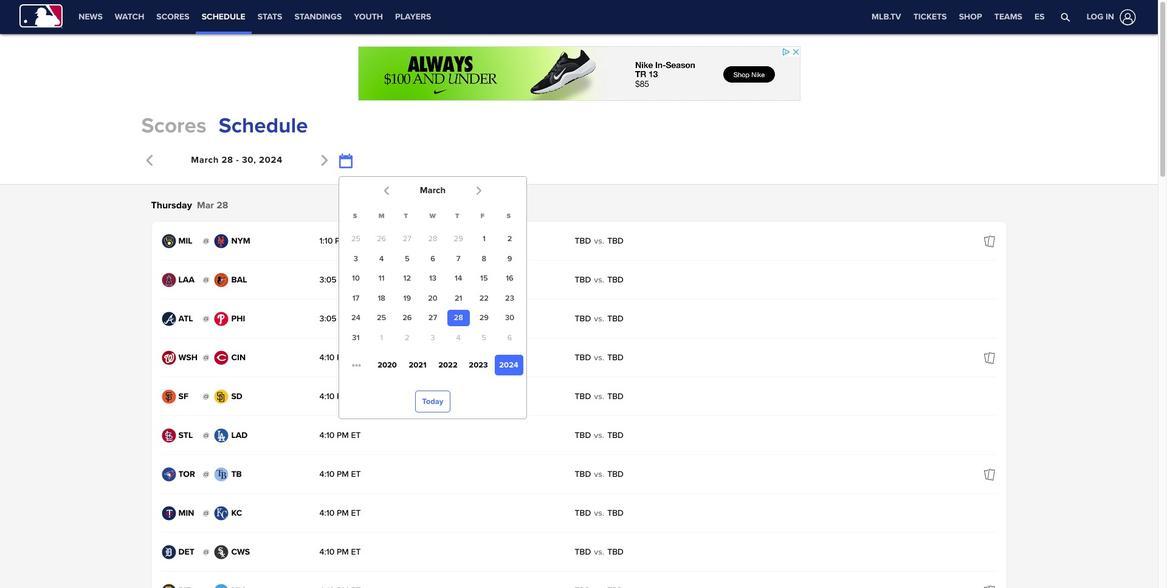 Task type: locate. For each thing, give the bounding box(es) containing it.
3:05 pm et for bal
[[320, 275, 363, 285]]

5 inside choose friday, april 5th, 2024 option
[[482, 333, 487, 343]]

5 . from the top
[[603, 392, 605, 402]]

bal image
[[214, 273, 229, 287]]

0 vertical spatial scores
[[157, 12, 190, 22]]

0 horizontal spatial 5
[[405, 254, 410, 264]]

2 4:10 pm et from the top
[[320, 391, 361, 402]]

3:05 left 24
[[320, 314, 337, 324]]

5 @ from the top
[[203, 392, 210, 402]]

2 secondary navigation element from the left
[[438, 0, 540, 34]]

@ for mil
[[203, 236, 210, 246]]

mil
[[179, 236, 193, 246]]

26 for choose tuesday, march 26th, 2024 option
[[403, 313, 412, 323]]

1 tbd vs . tbd from the top
[[575, 236, 624, 246]]

4:10 for cin
[[320, 352, 335, 363]]

choose thursday, march 14th, 2024 option
[[448, 271, 470, 287]]

0 vertical spatial 5
[[405, 254, 410, 264]]

2 . from the top
[[603, 275, 605, 285]]

1 vertical spatial scores link
[[141, 113, 207, 139]]

choose tuesday, march 12th, 2024 option
[[396, 271, 419, 287]]

1 vertical spatial 6
[[508, 333, 512, 343]]

laa link
[[161, 273, 200, 287]]

1 3:05 pm et link from the top
[[320, 275, 441, 285]]

standings
[[295, 12, 342, 22]]

mlb.tv
[[872, 12, 902, 22]]

1 for choose friday, march 1st, 2024 "option"
[[483, 234, 486, 244]]

0 vertical spatial 6
[[431, 254, 435, 264]]

choose tuesday, april 2nd, 2024 option
[[396, 330, 419, 347]]

1 vertical spatial 26
[[403, 313, 412, 323]]

2024 right 30,
[[259, 155, 283, 166]]

27
[[403, 234, 412, 244], [429, 313, 437, 323]]

1:10 pm et link
[[320, 236, 441, 246]]

2 up the 9
[[508, 234, 512, 244]]

29 for choose friday, march 29th, 2024 option
[[480, 313, 489, 323]]

30
[[505, 313, 515, 323]]

26 inside option
[[403, 313, 412, 323]]

28 left -
[[222, 155, 233, 166]]

1 horizontal spatial 2024
[[500, 360, 519, 370]]

choose wednesday, april 3rd, 2024 option
[[422, 330, 444, 347]]

et for nym
[[349, 236, 359, 246]]

watch
[[115, 12, 144, 22]]

@ for min
[[203, 509, 210, 519]]

-
[[236, 155, 239, 166]]

0 horizontal spatial 2024
[[259, 155, 283, 166]]

pm for sd
[[337, 391, 349, 402]]

6 vs from the top
[[594, 431, 603, 441]]

@ left bal icon
[[203, 275, 210, 285]]

et for cin
[[351, 352, 361, 363]]

1 . from the top
[[603, 236, 605, 246]]

2 4:10 pm et link from the top
[[320, 391, 441, 402]]

choose monday, march 18th, 2024 option
[[371, 291, 393, 307]]

0 vertical spatial 29
[[454, 234, 463, 244]]

3:05 for bal
[[320, 275, 337, 285]]

@ for atl
[[203, 314, 210, 324]]

choose monday, march 4th, 2024 option
[[371, 251, 393, 268]]

3 for choose sunday, march 3rd, 2024 option
[[354, 254, 358, 264]]

det image
[[161, 545, 176, 560]]

4:10 for kc
[[320, 508, 335, 519]]

1 horizontal spatial 3
[[431, 333, 435, 343]]

2023
[[469, 360, 488, 370]]

choose friday, march 15th, 2024 option
[[473, 271, 496, 287]]

0 vertical spatial schedule
[[202, 12, 246, 22]]

6 down choose wednesday, february 28th, 2024 option
[[431, 254, 435, 264]]

choose saturday, march 9th, 2024 option
[[499, 251, 521, 268]]

1 @ from the top
[[203, 236, 210, 246]]

1 horizontal spatial 26
[[403, 313, 412, 323]]

1 3:05 pm et from the top
[[320, 275, 363, 285]]

0 horizontal spatial 1
[[380, 333, 383, 343]]

8 tbd vs . tbd from the top
[[575, 509, 624, 519]]

1 horizontal spatial 29
[[480, 313, 489, 323]]

.
[[603, 236, 605, 246], [603, 275, 605, 285], [603, 314, 605, 324], [603, 353, 605, 363], [603, 392, 605, 402], [603, 431, 605, 441], [603, 470, 605, 480], [603, 509, 605, 519], [603, 547, 605, 558]]

et for phi
[[353, 314, 363, 324]]

1 vertical spatial advertisement element
[[835, 111, 1017, 141]]

schedule up 30,
[[219, 113, 308, 139]]

choose sunday, march 31st, 2024 option
[[345, 330, 367, 347]]

1 vertical spatial scores
[[141, 113, 207, 139]]

. for cws
[[603, 547, 605, 558]]

1 vertical spatial schedule
[[219, 113, 308, 139]]

8 @ from the top
[[203, 509, 210, 519]]

3:05 pm et link for bal
[[320, 275, 441, 285]]

0 horizontal spatial 4
[[380, 254, 384, 264]]

4 down choose thursday, march 28th, 2024 option
[[457, 333, 461, 343]]

1 vertical spatial 3:05 pm et link
[[320, 314, 441, 324]]

6 down choose saturday, march 30th, 2024 'option'
[[508, 333, 512, 343]]

7 vs from the top
[[594, 470, 603, 480]]

4 tbd vs . tbd from the top
[[575, 353, 624, 363]]

news
[[79, 12, 103, 22]]

1 4:10 pm et from the top
[[320, 352, 361, 363]]

3 4:10 pm et link from the top
[[320, 430, 441, 441]]

march up choose wednesday, february 28th, 2024 option
[[420, 185, 446, 196]]

1 secondary navigation element from the left
[[72, 0, 438, 34]]

3:05 pm et
[[320, 275, 363, 285], [320, 314, 363, 324]]

29
[[454, 234, 463, 244], [480, 313, 489, 323]]

3 @ from the top
[[203, 314, 210, 324]]

1 horizontal spatial march
[[420, 185, 446, 196]]

3:05 pm et link for phi
[[320, 314, 441, 324]]

schedule link up 30,
[[219, 113, 308, 139]]

3 down choose sunday, february 25th, 2024 option
[[354, 254, 358, 264]]

3:05 pm et link
[[320, 275, 441, 285], [320, 314, 441, 324]]

choose friday, march 8th, 2024 option
[[473, 251, 496, 268]]

choose sunday, february 25th, 2024 option
[[345, 231, 367, 248]]

0 vertical spatial 3:05 pm et link
[[320, 275, 441, 285]]

7 @ from the top
[[203, 470, 210, 480]]

0 vertical spatial 2
[[508, 234, 512, 244]]

2 @ from the top
[[203, 275, 210, 285]]

4:10 pm et link
[[320, 352, 441, 363], [320, 391, 441, 402], [320, 430, 441, 441], [320, 469, 441, 480], [320, 508, 441, 519], [320, 547, 441, 557]]

det
[[179, 547, 195, 557]]

@ left nym icon
[[203, 236, 210, 246]]

3:05 pm et up 31
[[320, 314, 363, 324]]

mlb.tv link
[[866, 0, 908, 34]]

choose wednesday, march 6th, 2024 option
[[422, 251, 444, 268]]

26 up the choose monday, march 4th, 2024 option
[[377, 234, 386, 244]]

pm for bal
[[339, 275, 351, 285]]

wsh
[[179, 352, 198, 363]]

6 tbd vs . tbd from the top
[[575, 431, 624, 441]]

scores
[[157, 12, 190, 22], [141, 113, 207, 139]]

@ left cin icon
[[203, 353, 210, 363]]

news link
[[72, 0, 109, 34]]

1 inside choose friday, march 1st, 2024 "option"
[[483, 234, 486, 244]]

1 vertical spatial 3
[[431, 333, 435, 343]]

9 tbd vs . tbd from the top
[[575, 547, 624, 558]]

3 inside option
[[354, 254, 358, 264]]

27 inside "option"
[[403, 234, 412, 244]]

1 vertical spatial march
[[420, 185, 446, 196]]

et for kc
[[351, 508, 361, 519]]

tbd
[[575, 236, 591, 246], [608, 236, 624, 246], [575, 275, 591, 285], [608, 275, 624, 285], [575, 314, 591, 324], [608, 314, 624, 324], [575, 353, 591, 363], [608, 353, 624, 363], [575, 392, 591, 402], [608, 392, 624, 402], [575, 431, 591, 441], [608, 431, 624, 441], [575, 470, 591, 480], [608, 470, 624, 480], [575, 509, 591, 519], [608, 509, 624, 519], [575, 547, 591, 558], [608, 547, 624, 558]]

choose sunday, march 17th, 2024 option
[[345, 291, 367, 307]]

@ left kc icon
[[203, 509, 210, 519]]

choose saturday, march 23rd, 2024 option
[[499, 291, 521, 307]]

4 for the choose monday, march 4th, 2024 option
[[380, 254, 384, 264]]

lad image
[[214, 429, 229, 443]]

8 vs from the top
[[594, 509, 603, 519]]

3:05 left 'choose sunday, march 10th, 2024' option
[[320, 275, 337, 285]]

4:10 pm et for cin
[[320, 352, 361, 363]]

0 horizontal spatial 25
[[352, 234, 361, 244]]

@ left phi icon
[[203, 314, 210, 324]]

1 vertical spatial 4
[[457, 333, 461, 343]]

tbd vs . tbd for cws
[[575, 547, 624, 558]]

26 down choose tuesday, march 19th, 2024 option at the left of the page
[[403, 313, 412, 323]]

choose thursday, march 21st, 2024 option
[[448, 291, 470, 307]]

1 horizontal spatial 27
[[429, 313, 437, 323]]

1 vertical spatial 27
[[429, 313, 437, 323]]

2 4:10 from the top
[[320, 391, 335, 402]]

choose tuesday, march 26th, 2024 option
[[396, 310, 419, 327]]

2 3:05 pm et from the top
[[320, 314, 363, 324]]

0 vertical spatial 3:05
[[320, 275, 337, 285]]

3 down the 'choose wednesday, march 27th, 2024' option
[[431, 333, 435, 343]]

1 vs from the top
[[594, 236, 603, 246]]

6 4:10 pm et from the top
[[320, 547, 361, 557]]

27 up choose tuesday, march 5th, 2024 option
[[403, 234, 412, 244]]

5 tbd vs . tbd from the top
[[575, 392, 624, 402]]

7 tbd vs . tbd from the top
[[575, 470, 624, 480]]

4 4:10 pm et from the top
[[320, 469, 361, 480]]

advertisement element
[[358, 46, 801, 101], [835, 111, 1017, 141]]

25 inside 'option'
[[377, 313, 386, 323]]

4 . from the top
[[603, 353, 605, 363]]

@ for stl
[[203, 431, 210, 441]]

0 horizontal spatial advertisement element
[[358, 46, 801, 101]]

3 vs from the top
[[594, 314, 603, 324]]

5 4:10 pm et link from the top
[[320, 508, 441, 519]]

4 down the 1:10 pm et link
[[380, 254, 384, 264]]

schedule link left stats in the top left of the page
[[196, 0, 252, 32]]

2 3:05 pm et link from the top
[[320, 314, 441, 324]]

et for cws
[[351, 547, 361, 557]]

tbd vs . tbd for nym
[[575, 236, 624, 246]]

26 for choose monday, february 26th, 2024 'option'
[[377, 234, 386, 244]]

1 vertical spatial schedule link
[[219, 113, 308, 139]]

18
[[378, 294, 386, 303]]

None text field
[[339, 154, 354, 170]]

2020
[[378, 360, 397, 370]]

choose saturday, april 6th, 2024 option
[[499, 330, 521, 347]]

3:05 pm et link up 18
[[320, 275, 441, 285]]

21
[[455, 294, 463, 303]]

choose friday, march 1st, 2024 option
[[473, 231, 496, 248]]

0 vertical spatial 3:05 pm et
[[320, 275, 363, 285]]

today button
[[416, 391, 450, 413]]

choose tuesday, february 27th, 2024 option
[[396, 231, 419, 248]]

choose monday, march 11th, 2024 option
[[371, 271, 393, 287]]

27 down "choose wednesday, march 20th, 2024" option
[[429, 313, 437, 323]]

. for tb
[[603, 470, 605, 480]]

0 horizontal spatial 3
[[354, 254, 358, 264]]

march inside button
[[191, 155, 219, 166]]

6 for the 'choose wednesday, march 6th, 2024' option
[[431, 254, 435, 264]]

1 horizontal spatial 6
[[508, 333, 512, 343]]

25 inside option
[[352, 234, 361, 244]]

5 4:10 from the top
[[320, 508, 335, 519]]

nym
[[231, 236, 250, 246]]

5 vs from the top
[[594, 392, 603, 402]]

4 vs from the top
[[594, 353, 603, 363]]

9 @ from the top
[[203, 547, 210, 558]]

20
[[428, 294, 438, 303]]

players
[[395, 12, 431, 22]]

march 28 - 30, 2024 button
[[191, 151, 283, 170]]

4:10 for tb
[[320, 469, 335, 480]]

1 vertical spatial 1
[[380, 333, 383, 343]]

28 right mar
[[217, 200, 228, 212]]

3:05 pm et up 17
[[320, 275, 363, 285]]

march left -
[[191, 155, 219, 166]]

11
[[379, 274, 385, 284]]

4 @ from the top
[[203, 353, 210, 363]]

2 3:05 from the top
[[320, 314, 337, 324]]

6 for choose saturday, april 6th, 2024 option
[[508, 333, 512, 343]]

choose sunday, march 3rd, 2024 option
[[345, 251, 367, 268]]

@ for laa
[[203, 275, 210, 285]]

pm for phi
[[339, 314, 351, 324]]

schedule left stats in the top left of the page
[[202, 12, 246, 22]]

1 vertical spatial 2
[[405, 333, 410, 343]]

2 tbd vs . tbd from the top
[[575, 275, 624, 285]]

4 4:10 from the top
[[320, 469, 335, 480]]

@
[[203, 236, 210, 246], [203, 275, 210, 285], [203, 314, 210, 324], [203, 353, 210, 363], [203, 392, 210, 402], [203, 431, 210, 441], [203, 470, 210, 480], [203, 509, 210, 519], [203, 547, 210, 558]]

5 down choose tuesday, february 27th, 2024 "option"
[[405, 254, 410, 264]]

5 for choose friday, april 5th, 2024 option
[[482, 333, 487, 343]]

1 vertical spatial 3:05 pm et
[[320, 314, 363, 324]]

1 vertical spatial 25
[[377, 313, 386, 323]]

schedule link
[[196, 0, 252, 32], [219, 113, 308, 139]]

29 up '7' at the top
[[454, 234, 463, 244]]

phi
[[231, 314, 245, 324]]

4:10 pm et for tb
[[320, 469, 361, 480]]

pit image
[[161, 584, 176, 589]]

31
[[352, 333, 360, 343]]

0 vertical spatial 4
[[380, 254, 384, 264]]

7 . from the top
[[603, 470, 605, 480]]

5 4:10 pm et from the top
[[320, 508, 361, 519]]

0 horizontal spatial 26
[[377, 234, 386, 244]]

tertiary navigation element
[[866, 0, 1051, 34]]

6 @ from the top
[[203, 431, 210, 441]]

march 28 - 30, 2024
[[191, 155, 283, 166]]

6 . from the top
[[603, 431, 605, 441]]

thursday mar 28
[[151, 200, 228, 212]]

view all years image
[[352, 361, 362, 370]]

4:10 pm et
[[320, 352, 361, 363], [320, 391, 361, 402], [320, 430, 361, 441], [320, 469, 361, 480], [320, 508, 361, 519], [320, 547, 361, 557]]

29 for choose thursday, february 29th, 2024 option
[[454, 234, 463, 244]]

. for bal
[[603, 275, 605, 285]]

1 4:10 pm et link from the top
[[320, 352, 441, 363]]

0 horizontal spatial 2
[[405, 333, 410, 343]]

sd
[[231, 391, 243, 402]]

cws
[[231, 547, 250, 557]]

1 4:10 from the top
[[320, 352, 335, 363]]

mia image
[[214, 584, 229, 589]]

4:10 for sd
[[320, 391, 335, 402]]

4:10 pm et for cws
[[320, 547, 361, 557]]

0 vertical spatial 26
[[377, 234, 386, 244]]

3:05 pm et link up choose monday, april 1st, 2024 option on the left bottom
[[320, 314, 441, 324]]

9 vs from the top
[[594, 547, 603, 558]]

6 4:10 pm et link from the top
[[320, 547, 441, 557]]

es link
[[1029, 0, 1051, 34]]

tbd vs . tbd for phi
[[575, 314, 624, 324]]

choose thursday, march 28th, 2024 option
[[448, 310, 470, 327]]

2024 button
[[495, 355, 523, 376]]

laa image
[[161, 273, 176, 287]]

0 vertical spatial advertisement element
[[358, 46, 801, 101]]

1 vertical spatial 29
[[480, 313, 489, 323]]

1
[[483, 234, 486, 244], [380, 333, 383, 343]]

4 4:10 pm et link from the top
[[320, 469, 441, 480]]

3 4:10 from the top
[[320, 430, 335, 441]]

0 vertical spatial scores link
[[150, 0, 196, 34]]

youth link
[[348, 0, 389, 34]]

1 horizontal spatial 1
[[483, 234, 486, 244]]

3 4:10 pm et from the top
[[320, 430, 361, 441]]

tbd vs . tbd for lad
[[575, 431, 624, 441]]

sd link
[[214, 390, 253, 404]]

choose friday, march 29th, 2024 option
[[473, 310, 496, 327]]

tbd vs . tbd for sd
[[575, 392, 624, 402]]

5 inside choose tuesday, march 5th, 2024 option
[[405, 254, 410, 264]]

0 vertical spatial schedule link
[[196, 0, 252, 32]]

28 inside button
[[222, 155, 233, 166]]

tickets
[[914, 12, 948, 22]]

0 vertical spatial 1
[[483, 234, 486, 244]]

cws image
[[214, 545, 229, 560]]

top navigation menu bar
[[0, 0, 1159, 34]]

3 tbd vs . tbd from the top
[[575, 314, 624, 324]]

9 . from the top
[[603, 547, 605, 558]]

0 vertical spatial march
[[191, 155, 219, 166]]

@ left lad image
[[203, 431, 210, 441]]

27 inside option
[[429, 313, 437, 323]]

vs for kc
[[594, 509, 603, 519]]

1 horizontal spatial 2
[[508, 234, 512, 244]]

cws link
[[214, 545, 253, 560]]

5
[[405, 254, 410, 264], [482, 333, 487, 343]]

4:10 pm et for kc
[[320, 508, 361, 519]]

25 down choose monday, march 18th, 2024 option
[[377, 313, 386, 323]]

2 vs from the top
[[594, 275, 603, 285]]

3 for choose wednesday, april 3rd, 2024 "option"
[[431, 333, 435, 343]]

kc link
[[214, 506, 253, 521]]

0 vertical spatial 25
[[352, 234, 361, 244]]

secondary navigation element
[[72, 0, 438, 34], [438, 0, 540, 34]]

0 horizontal spatial 27
[[403, 234, 412, 244]]

29 down choose friday, march 22nd, 2024 option
[[480, 313, 489, 323]]

pm for tb
[[337, 469, 349, 480]]

1 horizontal spatial 5
[[482, 333, 487, 343]]

1 3:05 from the top
[[320, 275, 337, 285]]

choose monday, february 26th, 2024 option
[[371, 231, 393, 248]]

choose friday, march 22nd, 2024 option
[[473, 291, 496, 307]]

5 down choose friday, march 29th, 2024 option
[[482, 333, 487, 343]]

0 horizontal spatial march
[[191, 155, 219, 166]]

vs for phi
[[594, 314, 603, 324]]

@ left cws icon
[[203, 547, 210, 558]]

tbd vs . tbd for bal
[[575, 275, 624, 285]]

1 down the "choose monday, march 25th, 2024" 'option'
[[380, 333, 383, 343]]

choose monday, april 1st, 2024 option
[[371, 330, 393, 347]]

2024 down choose saturday, april 6th, 2024 option
[[500, 360, 519, 370]]

1 horizontal spatial 4
[[457, 333, 461, 343]]

4:10
[[320, 352, 335, 363], [320, 391, 335, 402], [320, 430, 335, 441], [320, 469, 335, 480], [320, 508, 335, 519], [320, 547, 335, 557]]

26 inside 'option'
[[377, 234, 386, 244]]

0 vertical spatial 3
[[354, 254, 358, 264]]

1 vertical spatial 3:05
[[320, 314, 337, 324]]

2024
[[259, 155, 283, 166], [500, 360, 519, 370]]

6 4:10 from the top
[[320, 547, 335, 557]]

wsh image
[[161, 351, 176, 365]]

@ left tb image
[[203, 470, 210, 480]]

0 vertical spatial 27
[[403, 234, 412, 244]]

atl
[[179, 314, 193, 324]]

1 inside choose monday, april 1st, 2024 option
[[380, 333, 383, 343]]

16
[[506, 274, 514, 284]]

in
[[1106, 12, 1115, 22]]

1 vertical spatial 5
[[482, 333, 487, 343]]

28
[[222, 155, 233, 166], [217, 200, 228, 212], [429, 234, 438, 244], [454, 313, 463, 323]]

2 down choose tuesday, march 26th, 2024 option
[[405, 333, 410, 343]]

0 horizontal spatial 6
[[431, 254, 435, 264]]

month  2024-03 list box
[[343, 230, 523, 351]]

25
[[352, 234, 361, 244], [377, 313, 386, 323]]

vs
[[594, 236, 603, 246], [594, 275, 603, 285], [594, 314, 603, 324], [594, 353, 603, 363], [594, 392, 603, 402], [594, 431, 603, 441], [594, 470, 603, 480], [594, 509, 603, 519], [594, 547, 603, 558]]

sf image
[[161, 390, 176, 404]]

25 up choose sunday, march 3rd, 2024 option
[[352, 234, 361, 244]]

4:10 for lad
[[320, 430, 335, 441]]

3
[[354, 254, 358, 264], [431, 333, 435, 343]]

1 horizontal spatial 25
[[377, 313, 386, 323]]

youth
[[354, 12, 383, 22]]

1 up 8
[[483, 234, 486, 244]]

log in button
[[1073, 6, 1139, 28]]

0 horizontal spatial 29
[[454, 234, 463, 244]]

atl link
[[161, 312, 200, 326]]

3 inside "option"
[[431, 333, 435, 343]]

@ left sd image in the left of the page
[[203, 392, 210, 402]]

3 . from the top
[[603, 314, 605, 324]]

log
[[1087, 12, 1104, 22]]

13
[[429, 274, 437, 284]]

8 . from the top
[[603, 509, 605, 519]]

phi link
[[214, 312, 253, 326]]



Task type: vqa. For each thing, say whether or not it's contained in the screenshot.


Task type: describe. For each thing, give the bounding box(es) containing it.
2022
[[439, 360, 458, 370]]

3:05 for phi
[[320, 314, 337, 324]]

25 for choose sunday, february 25th, 2024 option
[[352, 234, 361, 244]]

major league baseball image
[[19, 4, 63, 28]]

mil image
[[161, 234, 176, 248]]

cin image
[[214, 351, 229, 365]]

choose tuesday, march 19th, 2024 option
[[396, 291, 419, 307]]

min image
[[161, 506, 176, 521]]

12
[[404, 274, 411, 284]]

choose thursday, march 7th, 2024 option
[[448, 251, 470, 268]]

teams
[[995, 12, 1023, 22]]

14
[[455, 274, 462, 284]]

tickets link
[[908, 0, 954, 34]]

es
[[1035, 12, 1045, 22]]

2020 button
[[373, 355, 402, 376]]

schedule inside secondary navigation element
[[202, 12, 246, 22]]

4:10 pm et link for cin
[[320, 352, 441, 363]]

@ for sf
[[203, 392, 210, 402]]

tbd vs . tbd for cin
[[575, 353, 624, 363]]

27 for the 'choose wednesday, march 27th, 2024' option
[[429, 313, 437, 323]]

vs for tb
[[594, 470, 603, 480]]

28 down choose thursday, march 21st, 2024 option
[[454, 313, 463, 323]]

15
[[481, 274, 488, 284]]

2022 button
[[434, 355, 463, 376]]

bal link
[[214, 273, 253, 287]]

2021
[[409, 360, 427, 370]]

27 for choose tuesday, february 27th, 2024 "option"
[[403, 234, 412, 244]]

@ for det
[[203, 547, 210, 558]]

det link
[[161, 545, 200, 560]]

pm for nym
[[335, 236, 347, 246]]

cin link
[[214, 351, 253, 365]]

standings link
[[289, 0, 348, 34]]

. for sd
[[603, 392, 605, 402]]

pm for lad
[[337, 430, 349, 441]]

today
[[422, 397, 444, 407]]

1:10 pm et
[[320, 236, 359, 246]]

1 for choose monday, april 1st, 2024 option on the left bottom
[[380, 333, 383, 343]]

4:10 pm et link for kc
[[320, 508, 441, 519]]

4:10 pm et link for cws
[[320, 547, 441, 557]]

pm for cws
[[337, 547, 349, 557]]

tbd vs . tbd for tb
[[575, 470, 624, 480]]

min
[[179, 508, 194, 519]]

4:10 pm et link for sd
[[320, 391, 441, 402]]

choose wednesday, march 27th, 2024 option
[[422, 310, 444, 327]]

4 for choose thursday, april 4th, 2024 option
[[457, 333, 461, 343]]

2023 button
[[464, 355, 493, 376]]

phi image
[[214, 312, 229, 326]]

pm for kc
[[337, 508, 349, 519]]

vs for cws
[[594, 547, 603, 558]]

@ for tor
[[203, 470, 210, 480]]

28 up the 'choose wednesday, march 6th, 2024' option
[[429, 234, 438, 244]]

march for march 28 - 30, 2024
[[191, 155, 219, 166]]

25 for the "choose monday, march 25th, 2024" 'option'
[[377, 313, 386, 323]]

et for lad
[[351, 430, 361, 441]]

3:05 pm et for phi
[[320, 314, 363, 324]]

choose sunday, march 10th, 2024 option
[[345, 271, 367, 287]]

4:10 pm et link for tb
[[320, 469, 441, 480]]

thursday
[[151, 200, 192, 212]]

atl image
[[161, 312, 176, 326]]

choose monday, march 25th, 2024 option
[[371, 310, 393, 327]]

23
[[505, 294, 515, 303]]

tb link
[[214, 467, 253, 482]]

kc
[[231, 508, 242, 519]]

bal
[[231, 275, 247, 285]]

et for sd
[[351, 391, 361, 402]]

pm for cin
[[337, 352, 349, 363]]

@ for wsh
[[203, 353, 210, 363]]

march for march
[[420, 185, 446, 196]]

mil link
[[161, 234, 200, 248]]

1:10
[[320, 236, 333, 246]]

4:10 pm et for sd
[[320, 391, 361, 402]]

sd image
[[214, 390, 229, 404]]

nym image
[[214, 234, 229, 248]]

et for tb
[[351, 469, 361, 480]]

choose saturday, march 30th, 2024 option
[[499, 310, 521, 327]]

min link
[[161, 506, 200, 521]]

scores inside 'link'
[[157, 12, 190, 22]]

. for kc
[[603, 509, 605, 519]]

5 for choose tuesday, march 5th, 2024 option
[[405, 254, 410, 264]]

stats
[[258, 12, 282, 22]]

choose wednesday, february 28th, 2024 option
[[422, 231, 444, 248]]

10
[[352, 274, 360, 284]]

sf
[[179, 391, 188, 402]]

teams link
[[989, 0, 1029, 34]]

et for bal
[[353, 275, 363, 285]]

0 vertical spatial 2024
[[259, 155, 283, 166]]

nym link
[[214, 234, 253, 248]]

8
[[482, 254, 487, 264]]

choose tuesday, march 5th, 2024 option
[[396, 251, 419, 268]]

4:10 pm et for lad
[[320, 430, 361, 441]]

laa
[[179, 275, 195, 285]]

tor link
[[161, 467, 200, 482]]

19
[[404, 294, 411, 303]]

stl image
[[161, 429, 176, 443]]

watch link
[[109, 0, 150, 34]]

choose wednesday, march 13th, 2024 option
[[422, 271, 444, 287]]

1 horizontal spatial advertisement element
[[835, 111, 1017, 141]]

log in
[[1087, 12, 1115, 22]]

choose wednesday, march 20th, 2024 option
[[422, 291, 444, 307]]

4:10 pm et link for lad
[[320, 430, 441, 441]]

17
[[353, 294, 360, 303]]

tbd vs . tbd for kc
[[575, 509, 624, 519]]

tor image
[[161, 467, 176, 482]]

vs for bal
[[594, 275, 603, 285]]

. for cin
[[603, 353, 605, 363]]

lad link
[[214, 429, 253, 443]]

choose thursday, april 4th, 2024 option
[[448, 330, 470, 347]]

choose saturday, march 2nd, 2024 option
[[499, 231, 521, 248]]

30,
[[242, 155, 256, 166]]

stl link
[[161, 429, 200, 443]]

tb
[[231, 469, 242, 480]]

9
[[508, 254, 512, 264]]

stats link
[[252, 0, 289, 34]]

shop link
[[954, 0, 989, 34]]

lad
[[231, 430, 248, 441]]

4:10 for cws
[[320, 547, 335, 557]]

. for phi
[[603, 314, 605, 324]]

1 vertical spatial 2024
[[500, 360, 519, 370]]

cin
[[231, 352, 246, 363]]

2 for choose tuesday, april 2nd, 2024 option
[[405, 333, 410, 343]]

choose sunday, march 24th, 2024 option
[[345, 310, 367, 327]]

secondary navigation element containing news
[[72, 0, 438, 34]]

. for nym
[[603, 236, 605, 246]]

wsh link
[[161, 351, 200, 365]]

mar
[[197, 200, 214, 212]]

7
[[457, 254, 461, 264]]

tor
[[179, 469, 195, 480]]

vs for cin
[[594, 353, 603, 363]]

stl
[[179, 430, 193, 441]]

players link
[[389, 0, 438, 34]]

schedule link inside secondary navigation element
[[196, 0, 252, 32]]

choose thursday, february 29th, 2024 option
[[448, 231, 470, 248]]

24
[[352, 313, 361, 323]]

2021 button
[[404, 355, 432, 376]]

shop
[[960, 12, 983, 22]]

2 for "choose saturday, march 2nd, 2024" option in the top left of the page
[[508, 234, 512, 244]]

22
[[480, 294, 489, 303]]

vs for lad
[[594, 431, 603, 441]]

sf link
[[161, 390, 200, 404]]

tb image
[[214, 467, 229, 482]]

. for lad
[[603, 431, 605, 441]]

vs for sd
[[594, 392, 603, 402]]

kc image
[[214, 506, 229, 521]]

choose saturday, march 16th, 2024 option
[[499, 271, 521, 287]]

vs for nym
[[594, 236, 603, 246]]

choose friday, april 5th, 2024 option
[[473, 330, 496, 347]]



